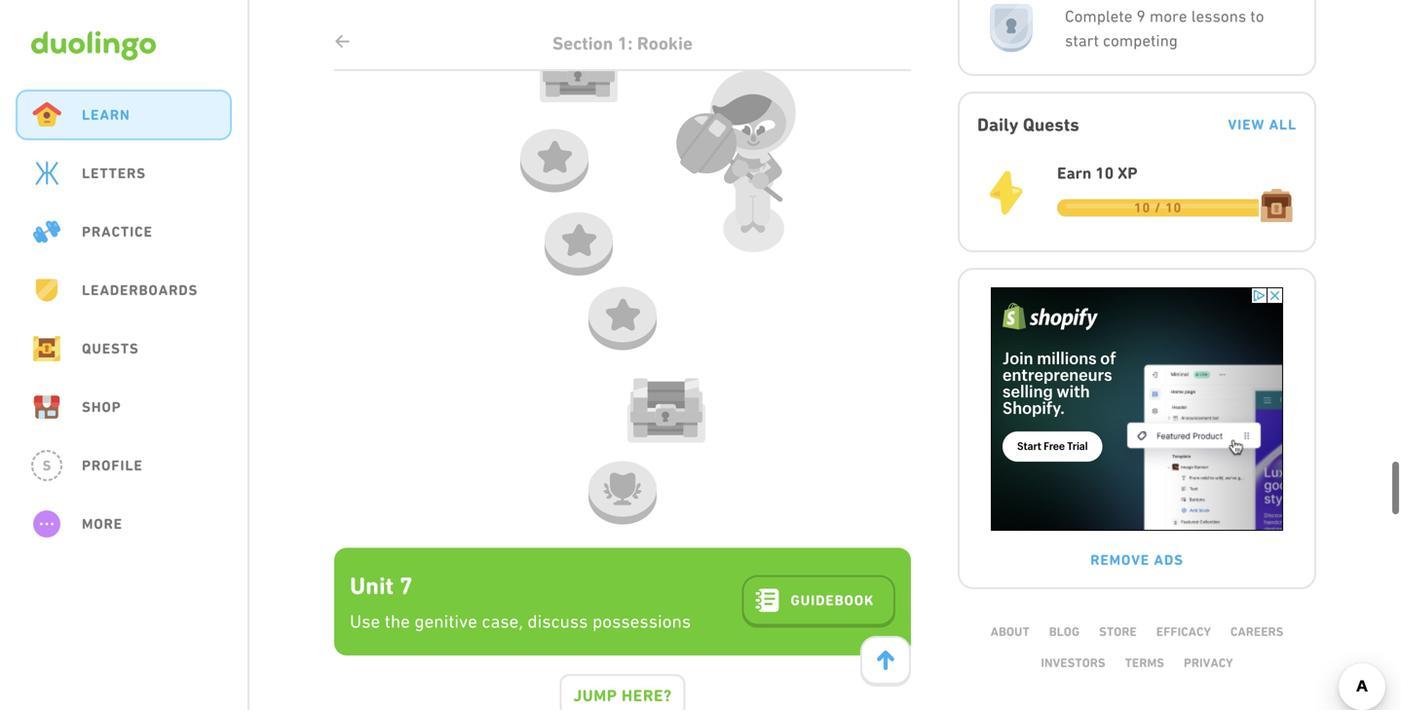 Task type: describe. For each thing, give the bounding box(es) containing it.
xp
[[1118, 164, 1138, 183]]

remove
[[1091, 552, 1150, 569]]

ads
[[1154, 552, 1184, 569]]

section 1: rookie
[[552, 33, 693, 54]]

guidebook image
[[756, 589, 779, 613]]

about
[[991, 625, 1030, 639]]

1 horizontal spatial lesson image
[[602, 298, 643, 331]]

terms link
[[1125, 656, 1164, 670]]

10
[[1096, 164, 1114, 183]]

store
[[1099, 625, 1137, 639]]

practice
[[82, 223, 153, 240]]

letters link
[[16, 148, 232, 199]]

leaderboards link
[[16, 265, 232, 316]]

more
[[1150, 7, 1187, 25]]

possessions
[[592, 611, 691, 632]]

store link
[[1099, 625, 1137, 639]]

unit
[[350, 572, 394, 600]]

start
[[1065, 31, 1099, 50]]

the
[[385, 611, 410, 632]]

earn
[[1057, 164, 1092, 183]]

blog
[[1049, 625, 1080, 639]]

privacy
[[1184, 656, 1233, 670]]

privacy link
[[1184, 656, 1233, 670]]

efficacy link
[[1156, 625, 1211, 639]]

more
[[82, 515, 123, 533]]

lessons
[[1191, 7, 1246, 25]]

investors link
[[1041, 656, 1106, 670]]

earn 10 xp
[[1057, 164, 1138, 183]]

guidebook
[[791, 592, 874, 609]]

to
[[1250, 7, 1264, 25]]

use
[[350, 611, 380, 632]]

quests link
[[16, 324, 232, 374]]

careers
[[1231, 625, 1284, 639]]

use the genitive case, discuss possessions
[[350, 611, 691, 632]]

7
[[399, 572, 413, 600]]

lesson image
[[558, 223, 599, 257]]

view
[[1228, 116, 1265, 133]]

daily quests
[[977, 114, 1079, 135]]

careers link
[[1231, 625, 1284, 639]]

s
[[43, 457, 51, 474]]

genitive
[[415, 611, 477, 632]]

0 horizontal spatial chest image
[[540, 26, 618, 114]]

1 horizontal spatial chest image
[[627, 367, 705, 455]]



Task type: vqa. For each thing, say whether or not it's contained in the screenshot.
THE С
no



Task type: locate. For each thing, give the bounding box(es) containing it.
0 vertical spatial quests
[[1023, 114, 1079, 135]]

0 horizontal spatial quests
[[82, 340, 139, 357]]

quests right daily
[[1023, 114, 1079, 135]]

0 horizontal spatial lesson image
[[534, 140, 575, 173]]

all
[[1269, 116, 1297, 133]]

terms
[[1125, 656, 1164, 670]]

learn
[[82, 106, 130, 123]]

jump here?
[[573, 687, 672, 706]]

progress bar
[[1057, 199, 1259, 217]]

more button
[[16, 499, 232, 550]]

0 vertical spatial chest image
[[540, 26, 618, 114]]

1 vertical spatial quests
[[82, 340, 139, 357]]

shop
[[82, 399, 121, 416]]

blog link
[[1049, 625, 1080, 639]]

quests up the shop
[[82, 340, 139, 357]]

0 vertical spatial lesson image
[[534, 140, 575, 173]]

go to current unit image
[[877, 651, 895, 670]]

lesson image
[[534, 140, 575, 173], [602, 298, 643, 331]]

daily
[[977, 114, 1019, 135]]

unit 7
[[350, 572, 413, 600]]

complete 9 more lessons to start competing
[[1065, 7, 1264, 50]]

profile
[[82, 457, 143, 474]]

about link
[[991, 625, 1030, 639]]

competing
[[1103, 31, 1178, 50]]

shop link
[[16, 382, 232, 433]]

discuss
[[528, 611, 588, 632]]

1 horizontal spatial quests
[[1023, 114, 1079, 135]]

case,
[[482, 611, 523, 632]]

unit review image
[[602, 472, 643, 506]]

remove ads
[[1091, 552, 1184, 569]]

1 vertical spatial lesson image
[[602, 298, 643, 331]]

guidebook link
[[742, 576, 895, 628]]

investors
[[1041, 656, 1106, 670]]

9
[[1137, 7, 1146, 25]]

learn link
[[16, 90, 232, 140]]

complete
[[1065, 7, 1133, 25]]

efficacy
[[1156, 625, 1211, 639]]

view all
[[1228, 116, 1297, 133]]

jump
[[573, 687, 617, 706]]

1 vertical spatial chest image
[[627, 367, 705, 455]]

practice link
[[16, 207, 232, 257]]

letters
[[82, 165, 146, 182]]

here?
[[622, 687, 672, 706]]

leaderboards
[[82, 282, 198, 299]]

quests
[[1023, 114, 1079, 135], [82, 340, 139, 357]]

view all link
[[1228, 116, 1297, 133]]

chest image
[[540, 26, 618, 114], [627, 367, 705, 455]]



